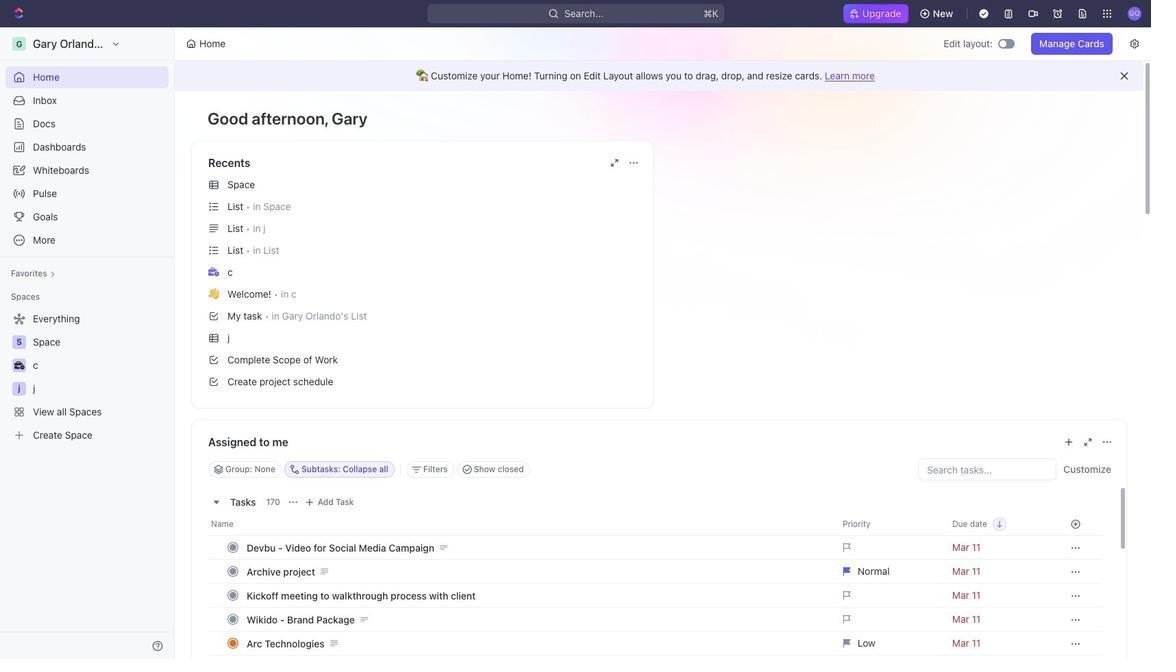 Task type: describe. For each thing, give the bounding box(es) containing it.
set priority image
[[835, 656, 944, 660]]

1 horizontal spatial business time image
[[208, 268, 219, 277]]

business time image inside sidebar navigation
[[14, 362, 24, 370]]

space, , element
[[12, 336, 26, 350]]

gary orlando's workspace, , element
[[12, 37, 26, 51]]



Task type: vqa. For each thing, say whether or not it's contained in the screenshot.
"Space, ," element
yes



Task type: locate. For each thing, give the bounding box(es) containing it.
tree inside sidebar navigation
[[5, 308, 169, 447]]

alert
[[175, 61, 1144, 91]]

0 horizontal spatial business time image
[[14, 362, 24, 370]]

j, , element
[[12, 382, 26, 396]]

Search tasks... text field
[[919, 460, 1056, 480]]

0 vertical spatial business time image
[[208, 268, 219, 277]]

business time image
[[208, 268, 219, 277], [14, 362, 24, 370]]

1 vertical spatial business time image
[[14, 362, 24, 370]]

tree
[[5, 308, 169, 447]]

sidebar navigation
[[0, 27, 178, 660]]



